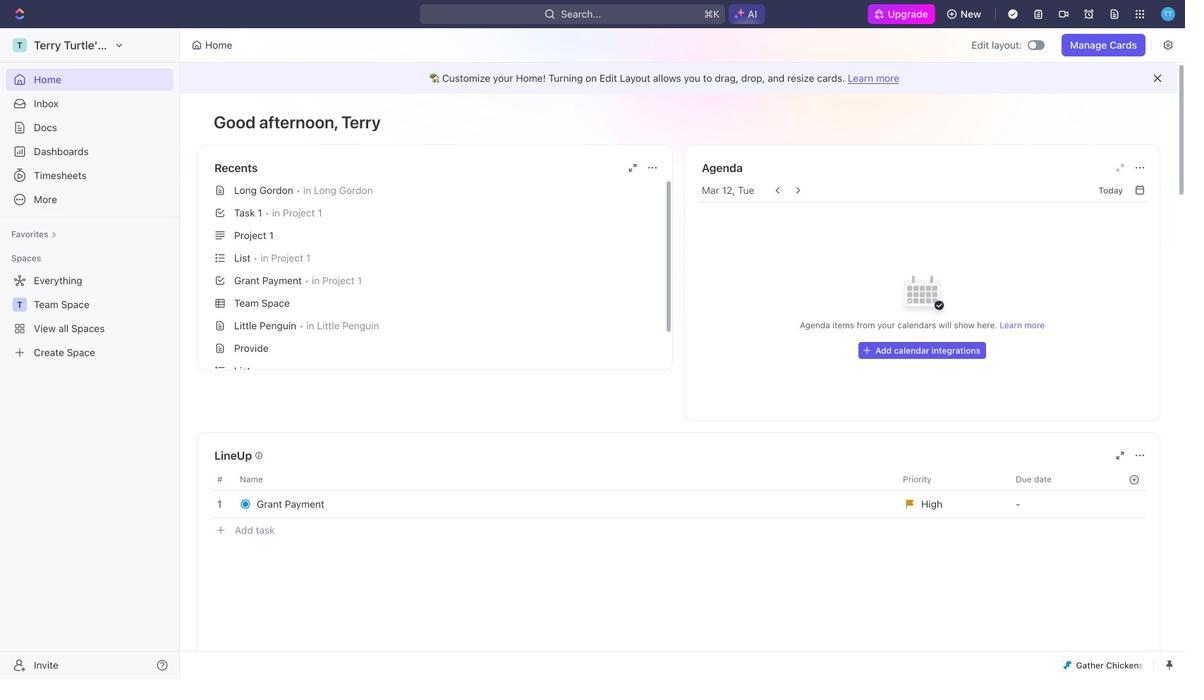 Task type: describe. For each thing, give the bounding box(es) containing it.
tree inside sidebar navigation
[[6, 269, 174, 364]]

team space, , element
[[13, 298, 27, 312]]

drumstick bite image
[[1063, 661, 1072, 670]]

terry turtle's workspace, , element
[[13, 38, 27, 52]]



Task type: vqa. For each thing, say whether or not it's contained in the screenshot.
Terry Turtle's Workspace, , 'element'
yes



Task type: locate. For each thing, give the bounding box(es) containing it.
tree
[[6, 269, 174, 364]]

sidebar navigation
[[0, 28, 183, 679]]

alert
[[180, 63, 1177, 94]]



